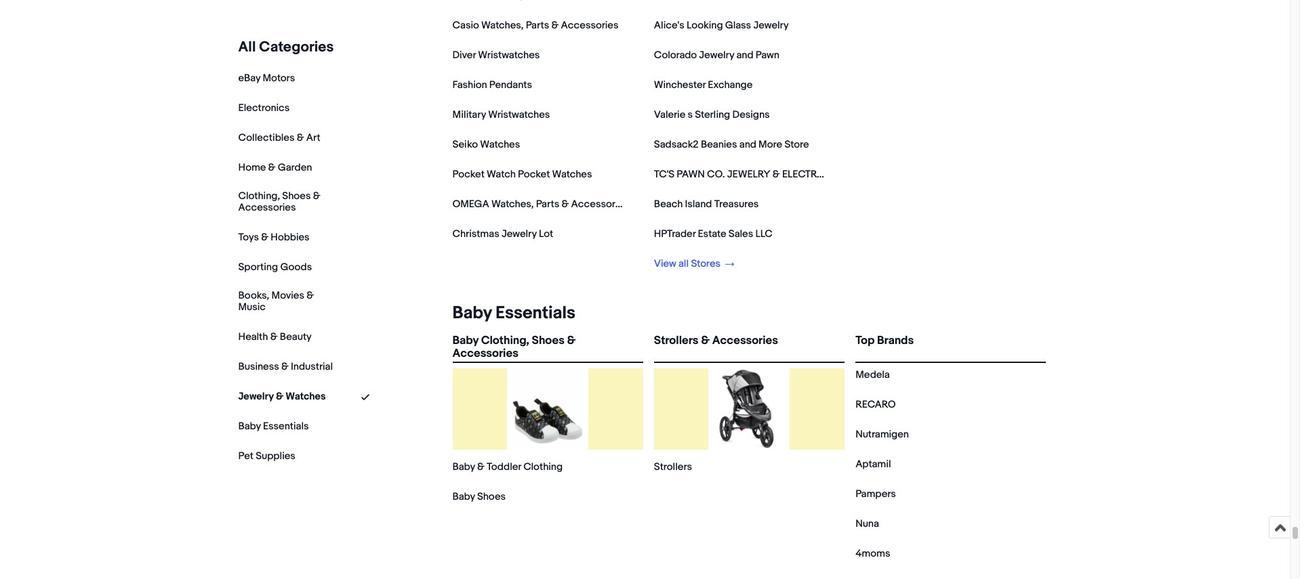 Task type: describe. For each thing, give the bounding box(es) containing it.
0 vertical spatial watches
[[480, 138, 520, 151]]

baby clothing, shoes & accessories
[[452, 334, 576, 361]]

military wristwatches link
[[452, 108, 550, 121]]

clothing, inside baby clothing, shoes & accessories
[[481, 334, 529, 348]]

watch
[[487, 168, 516, 181]]

jewelry left lot
[[502, 228, 537, 241]]

baby for the baby & toddler clothing link
[[452, 461, 475, 474]]

medela link
[[856, 369, 890, 382]]

casio
[[452, 19, 479, 32]]

fashion
[[452, 79, 487, 92]]

sadsack2 beanies and more store link
[[654, 138, 809, 151]]

diver wristwatches link
[[452, 49, 540, 62]]

toys
[[238, 231, 259, 244]]

strollers & accessories link
[[654, 334, 845, 359]]

beauty
[[280, 331, 312, 343]]

1 vertical spatial essentials
[[263, 420, 309, 433]]

electronics link
[[238, 102, 290, 115]]

pendants
[[489, 79, 532, 92]]

seiko watches link
[[452, 138, 520, 151]]

christmas
[[452, 228, 499, 241]]

alice's
[[654, 19, 684, 32]]

sadsack2 beanies and more store
[[654, 138, 809, 151]]

jewelry & watches link
[[238, 390, 326, 403]]

pawn
[[756, 49, 779, 62]]

& inside clothing, shoes & accessories
[[313, 190, 320, 203]]

casio watches, parts & accessories link
[[452, 19, 619, 32]]

parts for casio
[[526, 19, 549, 32]]

beach island treasures link
[[654, 198, 759, 211]]

toys & hobbies link
[[238, 231, 309, 244]]

pet
[[238, 450, 253, 463]]

electronics
[[782, 168, 848, 181]]

clothing, shoes & accessories
[[238, 190, 320, 214]]

collectibles
[[238, 132, 294, 144]]

baby & toddler clothing
[[452, 461, 563, 474]]

strollers link
[[654, 461, 692, 474]]

tc's pawn co. jewelry & electronics
[[654, 168, 848, 181]]

island
[[685, 198, 712, 211]]

music
[[238, 301, 266, 314]]

& inside baby clothing, shoes & accessories
[[567, 334, 576, 348]]

and for more
[[739, 138, 756, 151]]

business & industrial
[[238, 360, 333, 373]]

pampers
[[856, 488, 896, 501]]

accessories inside clothing, shoes & accessories
[[238, 201, 296, 214]]

beach island treasures
[[654, 198, 759, 211]]

goods
[[280, 261, 312, 274]]

baby shoes
[[452, 491, 506, 504]]

ebay motors
[[238, 72, 295, 85]]

designs
[[732, 108, 770, 121]]

health & beauty link
[[238, 331, 312, 343]]

collectibles & art
[[238, 132, 320, 144]]

sporting
[[238, 261, 278, 274]]

pampers link
[[856, 488, 896, 501]]

1 pocket from the left
[[452, 168, 485, 181]]

health & beauty
[[238, 331, 312, 343]]

business
[[238, 360, 279, 373]]

strollers & accessories
[[654, 334, 778, 348]]

clothing
[[523, 461, 563, 474]]

art
[[306, 132, 320, 144]]

clothing, shoes & accessories link
[[238, 190, 333, 214]]

medela
[[856, 369, 890, 382]]

garden
[[278, 161, 312, 174]]

4moms
[[856, 548, 890, 561]]

books, movies & music link
[[238, 289, 333, 314]]

shoes inside baby clothing, shoes & accessories
[[532, 334, 565, 348]]

collectibles & art link
[[238, 132, 320, 144]]

accessories for omega watches, parts & accessories
[[571, 198, 629, 211]]

seiko
[[452, 138, 478, 151]]

sadsack2
[[654, 138, 699, 151]]

top brands
[[856, 334, 914, 348]]

toddler
[[487, 461, 521, 474]]

nuna link
[[856, 518, 879, 531]]

diver wristwatches
[[452, 49, 540, 62]]

view
[[654, 258, 676, 270]]

1 horizontal spatial baby essentials link
[[447, 303, 575, 324]]

pet supplies link
[[238, 450, 295, 463]]

pocket watch pocket watches
[[452, 168, 592, 181]]

health
[[238, 331, 268, 343]]

looking
[[687, 19, 723, 32]]

lot
[[539, 228, 553, 241]]

pocket watch pocket watches link
[[452, 168, 592, 181]]

store
[[785, 138, 809, 151]]

industrial
[[291, 360, 333, 373]]

toys & hobbies
[[238, 231, 309, 244]]

omega watches, parts & accessories
[[452, 198, 629, 211]]

strollers for strollers & accessories
[[654, 334, 698, 348]]

baby for baby clothing, shoes & accessories link
[[452, 334, 479, 348]]

all
[[238, 39, 256, 56]]



Task type: vqa. For each thing, say whether or not it's contained in the screenshot.
'Q5'
no



Task type: locate. For each thing, give the bounding box(es) containing it.
1 strollers from the top
[[654, 334, 698, 348]]

0 vertical spatial and
[[736, 49, 753, 62]]

military wristwatches
[[452, 108, 550, 121]]

home & garden link
[[238, 161, 312, 174]]

watches, for casio
[[481, 19, 524, 32]]

pawn
[[677, 168, 705, 181]]

0 vertical spatial wristwatches
[[478, 49, 540, 62]]

1 vertical spatial clothing,
[[481, 334, 529, 348]]

watches, for omega
[[491, 198, 534, 211]]

parts up the diver wristwatches
[[526, 19, 549, 32]]

sterling
[[695, 108, 730, 121]]

and
[[736, 49, 753, 62], [739, 138, 756, 151]]

hptrader estate sales llc link
[[654, 228, 772, 241]]

0 horizontal spatial essentials
[[263, 420, 309, 433]]

valerie
[[654, 108, 685, 121]]

1 horizontal spatial essentials
[[496, 303, 575, 324]]

1 horizontal spatial pocket
[[518, 168, 550, 181]]

watches down the military wristwatches 'link'
[[480, 138, 520, 151]]

2 vertical spatial shoes
[[477, 491, 506, 504]]

shoes for clothing, shoes & accessories
[[282, 190, 311, 203]]

baby essentials link up supplies
[[238, 420, 309, 433]]

pet supplies
[[238, 450, 295, 463]]

baby
[[452, 303, 492, 324], [452, 334, 479, 348], [238, 420, 261, 433], [452, 461, 475, 474], [452, 491, 475, 504]]

and for pawn
[[736, 49, 753, 62]]

shoes for baby shoes
[[477, 491, 506, 504]]

0 vertical spatial parts
[[526, 19, 549, 32]]

1 vertical spatial shoes
[[532, 334, 565, 348]]

accessories for baby clothing, shoes & accessories
[[452, 347, 518, 361]]

0 vertical spatial baby essentials link
[[447, 303, 575, 324]]

baby clothing, shoes & accessories link
[[452, 334, 643, 361]]

wristwatches
[[478, 49, 540, 62], [488, 108, 550, 121]]

baby essentials link up baby clothing, shoes & accessories on the left
[[447, 303, 575, 324]]

jewelry down 'business' at the bottom of the page
[[238, 390, 274, 403]]

jewelry
[[753, 19, 789, 32], [699, 49, 734, 62], [502, 228, 537, 241], [238, 390, 274, 403]]

0 horizontal spatial clothing,
[[238, 190, 280, 203]]

1 horizontal spatial clothing,
[[481, 334, 529, 348]]

strollers for strollers link at the right bottom
[[654, 461, 692, 474]]

1 vertical spatial wristwatches
[[488, 108, 550, 121]]

watches down industrial
[[286, 390, 326, 403]]

christmas jewelry lot
[[452, 228, 553, 241]]

ebay motors link
[[238, 72, 295, 85]]

electronics
[[238, 102, 290, 115]]

books, movies & music
[[238, 289, 314, 314]]

wristwatches up pendants
[[478, 49, 540, 62]]

nutramigen
[[856, 428, 909, 441]]

and left more
[[739, 138, 756, 151]]

watches, up 'diver wristwatches' link
[[481, 19, 524, 32]]

christmas jewelry lot link
[[452, 228, 553, 241]]

accessories inside baby clothing, shoes & accessories
[[452, 347, 518, 361]]

baby inside baby clothing, shoes & accessories
[[452, 334, 479, 348]]

nutramigen link
[[856, 428, 909, 441]]

military
[[452, 108, 486, 121]]

top
[[856, 334, 875, 348]]

1 vertical spatial parts
[[536, 198, 559, 211]]

jewelry & watches
[[238, 390, 326, 403]]

0 horizontal spatial baby essentials
[[238, 420, 309, 433]]

recaro
[[856, 399, 896, 411]]

baby essentials up supplies
[[238, 420, 309, 433]]

nuna
[[856, 518, 879, 531]]

2 horizontal spatial shoes
[[532, 334, 565, 348]]

s
[[688, 108, 693, 121]]

0 vertical spatial baby essentials
[[452, 303, 575, 324]]

1 vertical spatial watches
[[552, 168, 592, 181]]

baby essentials link
[[447, 303, 575, 324], [238, 420, 309, 433]]

motors
[[263, 72, 295, 85]]

0 vertical spatial strollers
[[654, 334, 698, 348]]

categories
[[259, 39, 334, 56]]

hptrader estate sales llc
[[654, 228, 772, 241]]

movies
[[271, 289, 304, 302]]

parts
[[526, 19, 549, 32], [536, 198, 559, 211]]

baby clothing, shoes & accessories image
[[507, 369, 588, 450]]

essentials down jewelry & watches
[[263, 420, 309, 433]]

parts up lot
[[536, 198, 559, 211]]

1 vertical spatial and
[[739, 138, 756, 151]]

baby essentials
[[452, 303, 575, 324], [238, 420, 309, 433]]

fashion pendants link
[[452, 79, 532, 92]]

baby for "baby shoes" link
[[452, 491, 475, 504]]

accessories for casio watches, parts & accessories
[[561, 19, 619, 32]]

1 horizontal spatial baby essentials
[[452, 303, 575, 324]]

winchester
[[654, 79, 706, 92]]

clothing, inside clothing, shoes & accessories
[[238, 190, 280, 203]]

colorado jewelry and pawn link
[[654, 49, 779, 62]]

recaro link
[[856, 399, 896, 411]]

parts for omega
[[536, 198, 559, 211]]

1 horizontal spatial watches
[[480, 138, 520, 151]]

1 vertical spatial baby essentials link
[[238, 420, 309, 433]]

1 vertical spatial strollers
[[654, 461, 692, 474]]

aptamil link
[[856, 458, 891, 471]]

watches, down the pocket watch pocket watches link
[[491, 198, 534, 211]]

beanies
[[701, 138, 737, 151]]

essentials up baby clothing, shoes & accessories link
[[496, 303, 575, 324]]

books,
[[238, 289, 269, 302]]

sporting goods link
[[238, 261, 312, 274]]

home & garden
[[238, 161, 312, 174]]

wristwatches for military wristwatches
[[488, 108, 550, 121]]

brands
[[877, 334, 914, 348]]

shoes inside clothing, shoes & accessories
[[282, 190, 311, 203]]

accessories
[[561, 19, 619, 32], [571, 198, 629, 211], [238, 201, 296, 214], [712, 334, 778, 348], [452, 347, 518, 361]]

tc's
[[654, 168, 674, 181]]

watches,
[[481, 19, 524, 32], [491, 198, 534, 211]]

view all stores
[[654, 258, 723, 270]]

baby & toddler clothing link
[[452, 461, 563, 474]]

1 vertical spatial baby essentials
[[238, 420, 309, 433]]

pocket up omega watches, parts & accessories link
[[518, 168, 550, 181]]

alice's looking glass jewelry
[[654, 19, 789, 32]]

fashion pendants
[[452, 79, 532, 92]]

wristwatches for diver wristwatches
[[478, 49, 540, 62]]

omega watches, parts & accessories link
[[452, 198, 629, 211]]

0 vertical spatial watches,
[[481, 19, 524, 32]]

watches
[[480, 138, 520, 151], [552, 168, 592, 181], [286, 390, 326, 403]]

jewelry
[[727, 168, 770, 181]]

0 vertical spatial shoes
[[282, 190, 311, 203]]

0 horizontal spatial pocket
[[452, 168, 485, 181]]

0 vertical spatial essentials
[[496, 303, 575, 324]]

2 vertical spatial watches
[[286, 390, 326, 403]]

supplies
[[256, 450, 295, 463]]

1 horizontal spatial shoes
[[477, 491, 506, 504]]

treasures
[[714, 198, 759, 211]]

estate
[[698, 228, 726, 241]]

strollers & accessories image
[[709, 369, 790, 450]]

pocket up the omega
[[452, 168, 485, 181]]

home
[[238, 161, 266, 174]]

2 pocket from the left
[[518, 168, 550, 181]]

& inside books, movies & music
[[306, 289, 314, 302]]

beach
[[654, 198, 683, 211]]

hptrader
[[654, 228, 696, 241]]

0 vertical spatial clothing,
[[238, 190, 280, 203]]

ebay
[[238, 72, 260, 85]]

watches up omega watches, parts & accessories
[[552, 168, 592, 181]]

2 strollers from the top
[[654, 461, 692, 474]]

and left pawn
[[736, 49, 753, 62]]

llc
[[755, 228, 772, 241]]

wristwatches down pendants
[[488, 108, 550, 121]]

0 horizontal spatial shoes
[[282, 190, 311, 203]]

all categories
[[238, 39, 334, 56]]

exchange
[[708, 79, 753, 92]]

winchester exchange link
[[654, 79, 753, 92]]

0 horizontal spatial watches
[[286, 390, 326, 403]]

baby essentials up baby clothing, shoes & accessories on the left
[[452, 303, 575, 324]]

jewelry up pawn
[[753, 19, 789, 32]]

colorado jewelry and pawn
[[654, 49, 779, 62]]

all
[[678, 258, 689, 270]]

2 horizontal spatial watches
[[552, 168, 592, 181]]

1 vertical spatial watches,
[[491, 198, 534, 211]]

baby shoes link
[[452, 491, 506, 504]]

jewelry down alice's looking glass jewelry
[[699, 49, 734, 62]]

sporting goods
[[238, 261, 312, 274]]

diver
[[452, 49, 476, 62]]

0 horizontal spatial baby essentials link
[[238, 420, 309, 433]]

&
[[551, 19, 559, 32], [297, 132, 304, 144], [268, 161, 276, 174], [773, 168, 780, 181], [313, 190, 320, 203], [562, 198, 569, 211], [261, 231, 268, 244], [306, 289, 314, 302], [270, 331, 278, 343], [567, 334, 576, 348], [701, 334, 710, 348], [281, 360, 289, 373], [276, 390, 283, 403], [477, 461, 484, 474]]

valerie s sterling designs
[[654, 108, 770, 121]]



